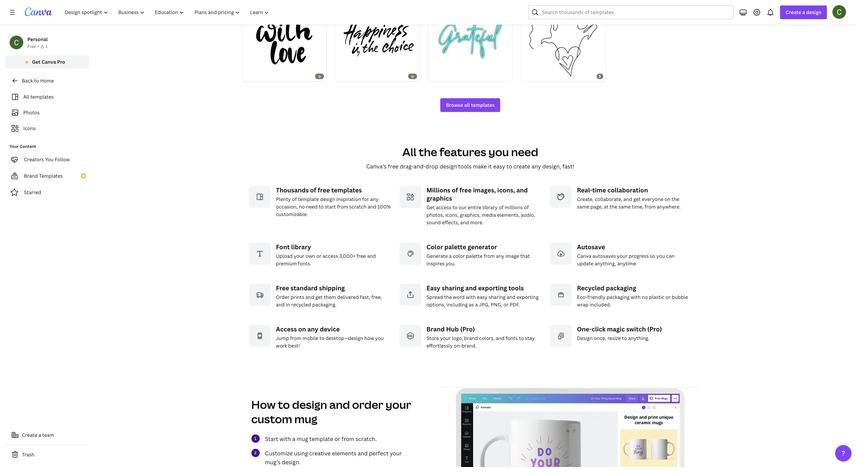 Task type: describe. For each thing, give the bounding box(es) containing it.
a inside dropdown button
[[803, 9, 806, 15]]

drop
[[426, 163, 439, 170]]

order
[[276, 294, 290, 300]]

drag-
[[400, 163, 414, 170]]

fast!
[[563, 163, 575, 170]]

green typographic quote motivational mug - print product image
[[428, 0, 513, 81]]

canva for autosave
[[577, 253, 592, 259]]

free standard shipping image
[[249, 284, 271, 306]]

inspires
[[427, 260, 445, 267]]

library inside font library upload your own or access 3,000+ free and premium fonts.
[[291, 243, 311, 251]]

the right at
[[610, 203, 618, 210]]

Search search field
[[543, 6, 730, 19]]

design inside how to design and order your custom mug
[[292, 397, 327, 412]]

browse all templates link
[[441, 98, 500, 112]]

2 same from the left
[[619, 203, 631, 210]]

(pro) inside one-click magic switch (pro) design once, resize to anything.
[[648, 325, 663, 333]]

you
[[45, 156, 54, 163]]

shipping
[[319, 284, 345, 292]]

any inside access on any device jump from mobile to desktop—design how you work best!
[[308, 325, 319, 333]]

to inside millions of free images, icons, and graphics get access to our entire library of millions of photos, icons, graphics, media elements, audio, sound effects, and more.
[[453, 204, 458, 210]]

collaborate,
[[595, 196, 623, 202]]

one-click magic switch (pro) image
[[550, 325, 572, 347]]

0 vertical spatial icons,
[[498, 186, 515, 194]]

you.
[[446, 260, 456, 267]]

color palette generator generate a color palette from any image that inspires you.
[[427, 243, 530, 267]]

the inside easy sharing and exporting tools spread the word with easy sharing and exporting options, including as a jpg, png, or pdf.
[[444, 294, 452, 300]]

free inside millions of free images, icons, and graphics get access to our entire library of millions of photos, icons, graphics, media elements, audio, sound effects, and more.
[[460, 186, 472, 194]]

anytime.
[[618, 260, 638, 267]]

real-time collaboration create, collaborate, and get everyone on the same page, at the same time, from anywhere.
[[577, 186, 681, 210]]

in
[[286, 301, 290, 308]]

1 vertical spatial mug
[[297, 435, 308, 443]]

template inside thousands of free templates plenty of template design inspiration for any occasion, no need to start from scratch and 100% customizable.
[[298, 196, 319, 202]]

eco-
[[577, 294, 588, 300]]

design inside thousands of free templates plenty of template design inspiration for any occasion, no need to start from scratch and 100% customizable.
[[320, 196, 335, 202]]

create
[[514, 163, 531, 170]]

that
[[521, 253, 530, 259]]

autosave canva autosaves your progress so you can update anything, anytime.
[[577, 243, 675, 267]]

free inside thousands of free templates plenty of template design inspiration for any occasion, no need to start from scratch and 100% customizable.
[[318, 186, 330, 194]]

plastic
[[650, 294, 665, 300]]

and up as
[[466, 284, 477, 292]]

photos,
[[427, 211, 444, 218]]

with inside easy sharing and exporting tools spread the word with easy sharing and exporting options, including as a jpg, png, or pdf.
[[466, 294, 476, 300]]

font
[[276, 243, 290, 251]]

design
[[577, 335, 593, 341]]

tools inside all the features you need canva's free drag-and-drop design tools make it easy to create any design, fast!
[[459, 163, 472, 170]]

premium
[[276, 260, 297, 267]]

customize using creative elements and perfect your mug's design.
[[265, 449, 402, 466]]

switch
[[627, 325, 646, 333]]

0 vertical spatial exporting
[[479, 284, 508, 292]]

inspiration
[[337, 196, 361, 202]]

easy
[[427, 284, 441, 292]]

customize
[[265, 449, 293, 457]]

photos
[[23, 109, 40, 116]]

your inside autosave canva autosaves your progress so you can update anything, anytime.
[[618, 253, 628, 259]]

easy sharing and exporting tools image
[[399, 284, 421, 306]]

to inside all the features you need canva's free drag-and-drop design tools make it easy to create any design, fast!
[[507, 163, 513, 170]]

icons link
[[10, 122, 85, 135]]

occasion,
[[276, 203, 298, 210]]

a inside button
[[38, 432, 41, 438]]

access inside font library upload your own or access 3,000+ free and premium fonts.
[[323, 253, 338, 259]]

store
[[427, 335, 439, 341]]

to inside thousands of free templates plenty of template design inspiration for any occasion, no need to start from scratch and 100% customizable.
[[319, 203, 324, 210]]

and up millions on the top of page
[[517, 186, 528, 194]]

perfect
[[369, 449, 389, 457]]

autosave image
[[550, 243, 572, 265]]

can
[[667, 253, 675, 259]]

and inside customize using creative elements and perfect your mug's design.
[[358, 449, 368, 457]]

christina overa image
[[833, 5, 847, 19]]

stay
[[525, 335, 535, 341]]

recycled packaging eco-friendly packaging with no plastic or bubble wrap included.
[[577, 284, 689, 308]]

from inside access on any device jump from mobile to desktop—design how you work best!
[[290, 335, 302, 341]]

anything.
[[629, 335, 650, 341]]

all
[[465, 102, 470, 108]]

fonts
[[506, 335, 518, 341]]

customizable.
[[276, 211, 308, 217]]

page,
[[591, 203, 603, 210]]

mobile
[[303, 335, 319, 341]]

anywhere.
[[657, 203, 681, 210]]

friendly
[[588, 294, 606, 300]]

get canva pro button
[[5, 55, 89, 68]]

from inside color palette generator generate a color palette from any image that inspires you.
[[484, 253, 495, 259]]

1 vertical spatial template
[[310, 435, 334, 443]]

recycled
[[291, 301, 311, 308]]

creators you follow
[[24, 156, 70, 163]]

design,
[[543, 163, 562, 170]]

to inside brand hub (pro) store your logo, brand colors, and fonts to stay effortlessly on-brand.
[[519, 335, 524, 341]]

and left in
[[276, 301, 285, 308]]

a inside easy sharing and exporting tools spread the word with easy sharing and exporting options, including as a jpg, png, or pdf.
[[475, 301, 478, 308]]

options,
[[427, 301, 446, 308]]

from inside thousands of free templates plenty of template design inspiration for any occasion, no need to start from scratch and 100% customizable.
[[337, 203, 348, 210]]

1
[[45, 43, 48, 49]]

you inside all the features you need canva's free drag-and-drop design tools make it easy to create any design, fast!
[[489, 144, 509, 159]]

of right the millions
[[452, 186, 458, 194]]

media
[[482, 211, 496, 218]]

and inside thousands of free templates plenty of template design inspiration for any occasion, no need to start from scratch and 100% customizable.
[[368, 203, 377, 210]]

get inside button
[[32, 59, 40, 65]]

any inside all the features you need canva's free drag-and-drop design tools make it easy to create any design, fast!
[[532, 163, 542, 170]]

icons
[[23, 125, 36, 131]]

including
[[447, 301, 468, 308]]

on-
[[454, 342, 462, 349]]

with inside recycled packaging eco-friendly packaging with no plastic or bubble wrap included.
[[631, 294, 641, 300]]

access inside millions of free images, icons, and graphics get access to our entire library of millions of photos, icons, graphics, media elements, audio, sound effects, and more.
[[436, 204, 452, 210]]

0 horizontal spatial with
[[280, 435, 291, 443]]

and inside how to design and order your custom mug
[[330, 397, 350, 412]]

of up audio,
[[524, 204, 529, 210]]

your inside customize using creative elements and perfect your mug's design.
[[390, 449, 402, 457]]

entire
[[468, 204, 482, 210]]

to inside access on any device jump from mobile to desktop—design how you work best!
[[320, 335, 325, 341]]

more.
[[471, 219, 484, 226]]

and down standard
[[306, 294, 314, 300]]

to inside back to home 'link'
[[34, 77, 39, 84]]

you inside access on any device jump from mobile to desktop—design how you work best!
[[375, 335, 384, 341]]

need inside thousands of free templates plenty of template design inspiration for any occasion, no need to start from scratch and 100% customizable.
[[306, 203, 318, 210]]

effects,
[[442, 219, 460, 226]]

your inside how to design and order your custom mug
[[386, 397, 412, 412]]

hub
[[446, 325, 459, 333]]

millions
[[505, 204, 523, 210]]

2 black typographic quote motivational mug - print product image from the left
[[335, 0, 420, 81]]

brand hub (pro) store your logo, brand colors, and fonts to stay effortlessly on-brand.
[[427, 325, 535, 349]]

back to home link
[[5, 74, 89, 88]]

0 vertical spatial packaging
[[606, 284, 637, 292]]

fast,
[[360, 294, 370, 300]]

design inside all the features you need canva's free drag-and-drop design tools make it easy to create any design, fast!
[[440, 163, 457, 170]]

0 horizontal spatial templates
[[30, 93, 54, 100]]

the up anywhere.
[[672, 196, 680, 202]]

top level navigation element
[[60, 5, 275, 19]]

all templates link
[[10, 90, 85, 103]]

start
[[325, 203, 336, 210]]

once,
[[594, 335, 607, 341]]

the inside all the features you need canva's free drag-and-drop design tools make it easy to create any design, fast!
[[419, 144, 438, 159]]

brand hub (pro) image
[[399, 325, 421, 347]]

as
[[469, 301, 474, 308]]

brand for templates
[[24, 173, 38, 179]]

create,
[[577, 196, 594, 202]]

for
[[363, 196, 369, 202]]

spread
[[427, 294, 443, 300]]

follow
[[55, 156, 70, 163]]

free inside font library upload your own or access 3,000+ free and premium fonts.
[[357, 253, 366, 259]]

get inside millions of free images, icons, and graphics get access to our entire library of millions of photos, icons, graphics, media elements, audio, sound effects, and more.
[[427, 204, 435, 210]]

100%
[[378, 203, 391, 210]]

to inside one-click magic switch (pro) design once, resize to anything.
[[623, 335, 627, 341]]

1 same from the left
[[577, 203, 590, 210]]

free inside all the features you need canva's free drag-and-drop design tools make it easy to create any design, fast!
[[388, 163, 399, 170]]

pro
[[57, 59, 65, 65]]

anything,
[[595, 260, 617, 267]]

and down the graphics,
[[461, 219, 469, 226]]



Task type: locate. For each thing, give the bounding box(es) containing it.
from down everyone
[[645, 203, 656, 210]]

color
[[427, 243, 443, 251]]

template up the creative
[[310, 435, 334, 443]]

2 (pro) from the left
[[648, 325, 663, 333]]

0 horizontal spatial sharing
[[442, 284, 464, 292]]

recycled packaging image
[[550, 284, 572, 306]]

to right back
[[34, 77, 39, 84]]

easy up jpg,
[[477, 294, 488, 300]]

brand templates link
[[5, 169, 89, 183]]

1 vertical spatial need
[[306, 203, 318, 210]]

no up customizable.
[[299, 203, 305, 210]]

1 vertical spatial brand
[[427, 325, 445, 333]]

free inside free standard shipping order prints and get them delivered fast, free, and in recycled packaging.
[[276, 284, 289, 292]]

to left create at right
[[507, 163, 513, 170]]

0 vertical spatial all
[[23, 93, 29, 100]]

0 horizontal spatial black typographic quote motivational mug - print product image
[[242, 0, 327, 81]]

mug up start with a mug template or from scratch. at the bottom
[[295, 411, 318, 426]]

using
[[294, 449, 308, 457]]

need up create at right
[[512, 144, 539, 159]]

time
[[593, 186, 607, 194]]

the left the word
[[444, 294, 452, 300]]

how to design and order your custom mug
[[252, 397, 412, 426]]

1 vertical spatial icons,
[[446, 211, 459, 218]]

1 vertical spatial get
[[316, 294, 323, 300]]

how to design and order your custom mug image
[[441, 388, 701, 467]]

0 vertical spatial get
[[32, 59, 40, 65]]

(pro)
[[461, 325, 475, 333], [648, 325, 663, 333]]

free up start
[[318, 186, 330, 194]]

1 vertical spatial no
[[642, 294, 648, 300]]

browse
[[446, 102, 464, 108]]

0 vertical spatial mug
[[295, 411, 318, 426]]

icons, up 'effects,'
[[446, 211, 459, 218]]

to right mobile
[[320, 335, 325, 341]]

get
[[32, 59, 40, 65], [427, 204, 435, 210]]

your right order
[[386, 397, 412, 412]]

free left •
[[27, 43, 36, 49]]

library inside millions of free images, icons, and graphics get access to our entire library of millions of photos, icons, graphics, media elements, audio, sound effects, and more.
[[483, 204, 498, 210]]

1 horizontal spatial free
[[276, 284, 289, 292]]

1 horizontal spatial with
[[466, 294, 476, 300]]

magic
[[608, 325, 625, 333]]

access
[[436, 204, 452, 210], [323, 253, 338, 259]]

content
[[20, 143, 36, 149]]

all down back
[[23, 93, 29, 100]]

all for the
[[403, 144, 417, 159]]

and left fonts
[[496, 335, 505, 341]]

get up time,
[[634, 196, 641, 202]]

word
[[453, 294, 465, 300]]

colors,
[[479, 335, 495, 341]]

0 vertical spatial tools
[[459, 163, 472, 170]]

0 horizontal spatial library
[[291, 243, 311, 251]]

canva up update in the right of the page
[[577, 253, 592, 259]]

your inside font library upload your own or access 3,000+ free and premium fonts.
[[294, 253, 305, 259]]

any inside thousands of free templates plenty of template design inspiration for any occasion, no need to start from scratch and 100% customizable.
[[370, 196, 379, 202]]

1 vertical spatial packaging
[[607, 294, 630, 300]]

2 horizontal spatial with
[[631, 294, 641, 300]]

how
[[252, 397, 276, 412]]

and up pdf.
[[507, 294, 516, 300]]

need left start
[[306, 203, 318, 210]]

scratch.
[[356, 435, 377, 443]]

from
[[337, 203, 348, 210], [645, 203, 656, 210], [484, 253, 495, 259], [290, 335, 302, 341], [342, 435, 355, 443]]

1 horizontal spatial access
[[436, 204, 452, 210]]

you right how
[[375, 335, 384, 341]]

of down thousands
[[292, 196, 297, 202]]

template down thousands
[[298, 196, 319, 202]]

free •
[[27, 43, 39, 49]]

0 horizontal spatial no
[[299, 203, 305, 210]]

included.
[[590, 301, 612, 308]]

templates inside thousands of free templates plenty of template design inspiration for any occasion, no need to start from scratch and 100% customizable.
[[332, 186, 362, 194]]

sharing up png,
[[489, 294, 506, 300]]

1 black typographic quote motivational mug - print product image from the left
[[242, 0, 327, 81]]

no
[[299, 203, 305, 210], [642, 294, 648, 300]]

access
[[276, 325, 297, 333]]

1 vertical spatial library
[[291, 243, 311, 251]]

(pro) inside brand hub (pro) store your logo, brand colors, and fonts to stay effortlessly on-brand.
[[461, 325, 475, 333]]

to left start
[[319, 203, 324, 210]]

real-
[[577, 186, 593, 194]]

your inside brand hub (pro) store your logo, brand colors, and fonts to stay effortlessly on-brand.
[[441, 335, 451, 341]]

generator
[[468, 243, 498, 251]]

library up own at the left of the page
[[291, 243, 311, 251]]

and inside brand hub (pro) store your logo, brand colors, and fonts to stay effortlessly on-brand.
[[496, 335, 505, 341]]

tools up pdf.
[[509, 284, 524, 292]]

and down scratch.
[[358, 449, 368, 457]]

or right plastic
[[666, 294, 671, 300]]

1 horizontal spatial on
[[665, 196, 671, 202]]

packaging down anytime.
[[606, 284, 637, 292]]

any left image
[[496, 253, 505, 259]]

no left plastic
[[642, 294, 648, 300]]

trash link
[[5, 448, 89, 462]]

all up drag-
[[403, 144, 417, 159]]

create inside create a team button
[[22, 432, 37, 438]]

sharing up the word
[[442, 284, 464, 292]]

you inside autosave canva autosaves your progress so you can update anything, anytime.
[[657, 253, 666, 259]]

pdf.
[[510, 301, 520, 308]]

1 vertical spatial access
[[323, 253, 338, 259]]

and left order
[[330, 397, 350, 412]]

0 vertical spatial on
[[665, 196, 671, 202]]

1 horizontal spatial same
[[619, 203, 631, 210]]

brand up starred
[[24, 173, 38, 179]]

need inside all the features you need canva's free drag-and-drop design tools make it easy to create any design, fast!
[[512, 144, 539, 159]]

templates up inspiration
[[332, 186, 362, 194]]

autosaves
[[593, 253, 616, 259]]

brand inside brand hub (pro) store your logo, brand colors, and fonts to stay effortlessly on-brand.
[[427, 325, 445, 333]]

from down the generator at the right bottom of the page
[[484, 253, 495, 259]]

1 horizontal spatial get
[[634, 196, 641, 202]]

2 horizontal spatial templates
[[471, 102, 495, 108]]

free for •
[[27, 43, 36, 49]]

packaging.
[[313, 301, 337, 308]]

get canva pro
[[32, 59, 65, 65]]

0 horizontal spatial (pro)
[[461, 325, 475, 333]]

all templates
[[23, 93, 54, 100]]

a inside color palette generator generate a color palette from any image that inspires you.
[[449, 253, 452, 259]]

your up effortlessly
[[441, 335, 451, 341]]

1 vertical spatial sharing
[[489, 294, 506, 300]]

to inside how to design and order your custom mug
[[278, 397, 290, 412]]

0 vertical spatial access
[[436, 204, 452, 210]]

1 vertical spatial free
[[276, 284, 289, 292]]

any inside color palette generator generate a color palette from any image that inspires you.
[[496, 253, 505, 259]]

0 vertical spatial need
[[512, 144, 539, 159]]

1 vertical spatial exporting
[[517, 294, 539, 300]]

on up anywhere.
[[665, 196, 671, 202]]

1 vertical spatial you
[[657, 253, 666, 259]]

0 vertical spatial templates
[[30, 93, 54, 100]]

any up mobile
[[308, 325, 319, 333]]

0 horizontal spatial tools
[[459, 163, 472, 170]]

to right how
[[278, 397, 290, 412]]

same
[[577, 203, 590, 210], [619, 203, 631, 210]]

1 horizontal spatial library
[[483, 204, 498, 210]]

0 horizontal spatial create
[[22, 432, 37, 438]]

1 (pro) from the left
[[461, 325, 475, 333]]

create a team
[[22, 432, 54, 438]]

or right own at the left of the page
[[317, 253, 322, 259]]

and inside font library upload your own or access 3,000+ free and premium fonts.
[[367, 253, 376, 259]]

get for shipping
[[316, 294, 323, 300]]

2 vertical spatial templates
[[332, 186, 362, 194]]

templates right all
[[471, 102, 495, 108]]

your up fonts.
[[294, 253, 305, 259]]

1 vertical spatial get
[[427, 204, 435, 210]]

millions of free images, icons, and graphics get access to our entire library of millions of photos, icons, graphics, media elements, audio, sound effects, and more.
[[427, 186, 535, 226]]

0 vertical spatial palette
[[445, 243, 467, 251]]

palette down the generator at the right bottom of the page
[[466, 253, 483, 259]]

get for collaboration
[[634, 196, 641, 202]]

0 horizontal spatial access
[[323, 253, 338, 259]]

or inside recycled packaging eco-friendly packaging with no plastic or bubble wrap included.
[[666, 294, 671, 300]]

start
[[265, 435, 278, 443]]

templates down back to home
[[30, 93, 54, 100]]

on inside the real-time collaboration create, collaborate, and get everyone on the same page, at the same time, from anywhere.
[[665, 196, 671, 202]]

library up the "media"
[[483, 204, 498, 210]]

thousands
[[276, 186, 309, 194]]

(pro) up anything.
[[648, 325, 663, 333]]

trash
[[22, 451, 34, 458]]

0 vertical spatial no
[[299, 203, 305, 210]]

palette
[[445, 243, 467, 251], [466, 253, 483, 259]]

0 horizontal spatial free
[[27, 43, 36, 49]]

0 horizontal spatial easy
[[477, 294, 488, 300]]

own
[[306, 253, 315, 259]]

from up best!
[[290, 335, 302, 341]]

and down collaboration at the top of the page
[[624, 196, 633, 202]]

from inside the real-time collaboration create, collaborate, and get everyone on the same page, at the same time, from anywhere.
[[645, 203, 656, 210]]

or inside font library upload your own or access 3,000+ free and premium fonts.
[[317, 253, 322, 259]]

and right 3,000+
[[367, 253, 376, 259]]

creators you follow link
[[5, 153, 89, 166]]

any right for
[[370, 196, 379, 202]]

create for create a team
[[22, 432, 37, 438]]

1 horizontal spatial templates
[[332, 186, 362, 194]]

the up drop
[[419, 144, 438, 159]]

on up mobile
[[298, 325, 306, 333]]

work
[[276, 342, 287, 349]]

0 vertical spatial template
[[298, 196, 319, 202]]

easy inside all the features you need canva's free drag-and-drop design tools make it easy to create any design, fast!
[[494, 163, 506, 170]]

0 vertical spatial get
[[634, 196, 641, 202]]

thousands of free templates plenty of template design inspiration for any occasion, no need to start from scratch and 100% customizable.
[[276, 186, 391, 217]]

graphics,
[[460, 211, 481, 218]]

and
[[517, 186, 528, 194], [624, 196, 633, 202], [368, 203, 377, 210], [461, 219, 469, 226], [367, 253, 376, 259], [466, 284, 477, 292], [306, 294, 314, 300], [507, 294, 516, 300], [276, 301, 285, 308], [496, 335, 505, 341], [330, 397, 350, 412], [358, 449, 368, 457]]

access left 3,000+
[[323, 253, 338, 259]]

free standard shipping order prints and get them delivered fast, free, and in recycled packaging.
[[276, 284, 382, 308]]

0 vertical spatial easy
[[494, 163, 506, 170]]

with up as
[[466, 294, 476, 300]]

1 vertical spatial create
[[22, 432, 37, 438]]

0 horizontal spatial get
[[316, 294, 323, 300]]

free for standard
[[276, 284, 289, 292]]

all inside all the features you need canva's free drag-and-drop design tools make it easy to create any design, fast!
[[403, 144, 417, 159]]

image
[[506, 253, 520, 259]]

one-click magic switch (pro) design once, resize to anything.
[[577, 325, 663, 341]]

any
[[532, 163, 542, 170], [370, 196, 379, 202], [496, 253, 505, 259], [308, 325, 319, 333]]

or up elements at the left of the page
[[335, 435, 341, 443]]

bubble
[[672, 294, 689, 300]]

them
[[324, 294, 336, 300]]

real-time collaboration image
[[550, 186, 572, 208]]

0 vertical spatial you
[[489, 144, 509, 159]]

of up elements,
[[499, 204, 504, 210]]

brand
[[465, 335, 478, 341]]

0 horizontal spatial you
[[375, 335, 384, 341]]

packaging up included.
[[607, 294, 630, 300]]

or inside easy sharing and exporting tools spread the word with easy sharing and exporting options, including as a jpg, png, or pdf.
[[504, 301, 509, 308]]

update
[[577, 260, 594, 267]]

a
[[803, 9, 806, 15], [449, 253, 452, 259], [475, 301, 478, 308], [38, 432, 41, 438], [292, 435, 296, 443]]

and inside the real-time collaboration create, collaborate, and get everyone on the same page, at the same time, from anywhere.
[[624, 196, 633, 202]]

scratch
[[350, 203, 367, 210]]

0 vertical spatial sharing
[[442, 284, 464, 292]]

0 horizontal spatial get
[[32, 59, 40, 65]]

tools down features
[[459, 163, 472, 170]]

of right thousands
[[310, 186, 317, 194]]

mug inside how to design and order your custom mug
[[295, 411, 318, 426]]

free right 3,000+
[[357, 253, 366, 259]]

design inside create a design dropdown button
[[807, 9, 822, 15]]

3,000+
[[339, 253, 356, 259]]

2 horizontal spatial you
[[657, 253, 666, 259]]

black typographic quote motivational mug - print product image
[[242, 0, 327, 81], [335, 0, 420, 81]]

0 horizontal spatial on
[[298, 325, 306, 333]]

(pro) up brand
[[461, 325, 475, 333]]

brand for hub
[[427, 325, 445, 333]]

free left drag-
[[388, 163, 399, 170]]

0 horizontal spatial brand
[[24, 173, 38, 179]]

exporting up pdf.
[[517, 294, 539, 300]]

create inside create a design dropdown button
[[786, 9, 802, 15]]

free up our
[[460, 186, 472, 194]]

None search field
[[529, 5, 734, 19]]

1 horizontal spatial easy
[[494, 163, 506, 170]]

get down •
[[32, 59, 40, 65]]

with left plastic
[[631, 294, 641, 300]]

to left 'stay'
[[519, 335, 524, 341]]

canva inside autosave canva autosaves your progress so you can update anything, anytime.
[[577, 253, 592, 259]]

1 horizontal spatial icons,
[[498, 186, 515, 194]]

0 horizontal spatial all
[[23, 93, 29, 100]]

icons,
[[498, 186, 515, 194], [446, 211, 459, 218]]

easy inside easy sharing and exporting tools spread the word with easy sharing and exporting options, including as a jpg, png, or pdf.
[[477, 294, 488, 300]]

our
[[459, 204, 467, 210]]

of
[[310, 186, 317, 194], [452, 186, 458, 194], [292, 196, 297, 202], [499, 204, 504, 210], [524, 204, 529, 210]]

any right create at right
[[532, 163, 542, 170]]

1 vertical spatial canva
[[577, 253, 592, 259]]

team
[[42, 432, 54, 438]]

0 vertical spatial library
[[483, 204, 498, 210]]

black minimalist love valentine's day mug image
[[521, 0, 606, 81]]

1 vertical spatial on
[[298, 325, 306, 333]]

your right perfect at the bottom of the page
[[390, 449, 402, 457]]

1 horizontal spatial create
[[786, 9, 802, 15]]

fonts.
[[298, 260, 311, 267]]

0 vertical spatial create
[[786, 9, 802, 15]]

from down inspiration
[[337, 203, 348, 210]]

1 horizontal spatial tools
[[509, 284, 524, 292]]

desktop—design
[[326, 335, 363, 341]]

no inside thousands of free templates plenty of template design inspiration for any occasion, no need to start from scratch and 100% customizable.
[[299, 203, 305, 210]]

with right start
[[280, 435, 291, 443]]

canva left pro
[[42, 59, 56, 65]]

1 horizontal spatial black typographic quote motivational mug - print product image
[[335, 0, 420, 81]]

1 horizontal spatial all
[[403, 144, 417, 159]]

same down create,
[[577, 203, 590, 210]]

to left our
[[453, 204, 458, 210]]

device
[[320, 325, 340, 333]]

0 horizontal spatial canva
[[42, 59, 56, 65]]

0 vertical spatial canva
[[42, 59, 56, 65]]

get inside the real-time collaboration create, collaborate, and get everyone on the same page, at the same time, from anywhere.
[[634, 196, 641, 202]]

so
[[650, 253, 656, 259]]

on inside access on any device jump from mobile to desktop—design how you work best!
[[298, 325, 306, 333]]

easy
[[494, 163, 506, 170], [477, 294, 488, 300]]

your up anytime.
[[618, 253, 628, 259]]

canva
[[42, 59, 56, 65], [577, 253, 592, 259]]

1 horizontal spatial (pro)
[[648, 325, 663, 333]]

you up it
[[489, 144, 509, 159]]

0 horizontal spatial icons,
[[446, 211, 459, 218]]

get up packaging.
[[316, 294, 323, 300]]

1 horizontal spatial need
[[512, 144, 539, 159]]

1 horizontal spatial canva
[[577, 253, 592, 259]]

1 vertical spatial tools
[[509, 284, 524, 292]]

1 vertical spatial all
[[403, 144, 417, 159]]

0 vertical spatial free
[[27, 43, 36, 49]]

to right resize
[[623, 335, 627, 341]]

prints
[[291, 294, 305, 300]]

canva for get
[[42, 59, 56, 65]]

0 horizontal spatial need
[[306, 203, 318, 210]]

canva inside button
[[42, 59, 56, 65]]

standard
[[291, 284, 318, 292]]

easy right it
[[494, 163, 506, 170]]

exporting up png,
[[479, 284, 508, 292]]

free
[[27, 43, 36, 49], [276, 284, 289, 292]]

you
[[489, 144, 509, 159], [657, 253, 666, 259], [375, 335, 384, 341]]

design
[[807, 9, 822, 15], [440, 163, 457, 170], [320, 196, 335, 202], [292, 397, 327, 412]]

1 horizontal spatial sharing
[[489, 294, 506, 300]]

thousands of free templates image
[[249, 186, 271, 208]]

time,
[[632, 203, 644, 210]]

easy sharing and exporting tools spread the word with easy sharing and exporting options, including as a jpg, png, or pdf.
[[427, 284, 539, 308]]

color palette generator image
[[399, 243, 421, 265]]

or
[[317, 253, 322, 259], [666, 294, 671, 300], [504, 301, 509, 308], [335, 435, 341, 443]]

1 horizontal spatial you
[[489, 144, 509, 159]]

0 vertical spatial brand
[[24, 173, 38, 179]]

or left pdf.
[[504, 301, 509, 308]]

1 vertical spatial easy
[[477, 294, 488, 300]]

free up the order
[[276, 284, 289, 292]]

1 horizontal spatial brand
[[427, 325, 445, 333]]

1 horizontal spatial get
[[427, 204, 435, 210]]

sound
[[427, 219, 441, 226]]

no inside recycled packaging eco-friendly packaging with no plastic or bubble wrap included.
[[642, 294, 648, 300]]

you right so
[[657, 253, 666, 259]]

your
[[10, 143, 19, 149]]

1 horizontal spatial no
[[642, 294, 648, 300]]

1 vertical spatial palette
[[466, 253, 483, 259]]

mug up "using"
[[297, 435, 308, 443]]

click
[[592, 325, 606, 333]]

get inside free standard shipping order prints and get them delivered fast, free, and in recycled packaging.
[[316, 294, 323, 300]]

and down for
[[368, 203, 377, 210]]

1 horizontal spatial exporting
[[517, 294, 539, 300]]

tools inside easy sharing and exporting tools spread the word with easy sharing and exporting options, including as a jpg, png, or pdf.
[[509, 284, 524, 292]]

get up photos,
[[427, 204, 435, 210]]

from up elements at the left of the page
[[342, 435, 355, 443]]

autosave
[[577, 243, 606, 251]]

0 horizontal spatial exporting
[[479, 284, 508, 292]]

font library image
[[249, 243, 271, 265]]

templates
[[30, 93, 54, 100], [471, 102, 495, 108], [332, 186, 362, 194]]

$
[[599, 73, 601, 79]]

same left time,
[[619, 203, 631, 210]]

canva's
[[367, 163, 387, 170]]

access down 'graphics'
[[436, 204, 452, 210]]

2 vertical spatial you
[[375, 335, 384, 341]]

starred
[[24, 189, 41, 196]]

1 vertical spatial templates
[[471, 102, 495, 108]]

images,
[[473, 186, 496, 194]]

create for create a design
[[786, 9, 802, 15]]

access on any device image
[[249, 325, 271, 347]]

0 horizontal spatial same
[[577, 203, 590, 210]]

millions
[[427, 186, 451, 194]]

on
[[665, 196, 671, 202], [298, 325, 306, 333]]

millions of free images, icons, and graphics image
[[399, 186, 421, 208]]

creative
[[310, 449, 331, 457]]

all for templates
[[23, 93, 29, 100]]



Task type: vqa. For each thing, say whether or not it's contained in the screenshot.
Create a design Create
yes



